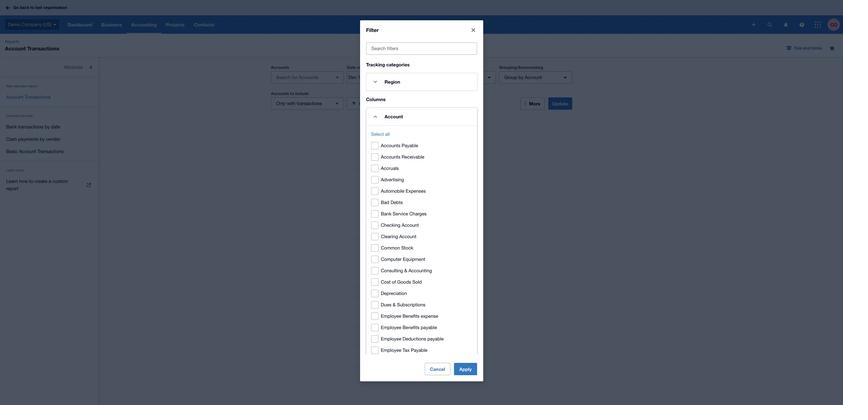 Task type: vqa. For each thing, say whether or not it's contained in the screenshot.
Project Status ( required )
no



Task type: locate. For each thing, give the bounding box(es) containing it.
employee down dues
[[381, 314, 401, 319]]

employee for employee deductions payable
[[381, 337, 401, 342]]

account inside popup button
[[525, 75, 542, 80]]

2 employee from the top
[[381, 326, 401, 331]]

date range : this month
[[347, 65, 390, 70]]

stock
[[401, 246, 413, 251]]

transactions down include
[[297, 101, 322, 106]]

by for vendor
[[40, 137, 45, 142]]

create
[[35, 179, 47, 184]]

employee left the 'tax'
[[381, 348, 401, 354]]

transactions
[[297, 101, 322, 106], [18, 124, 43, 130]]

common stock
[[381, 246, 413, 251]]

of
[[392, 280, 396, 285]]

accounts for accounts receivable
[[381, 155, 400, 160]]

0 vertical spatial by
[[518, 75, 524, 80]]

learn left 'more'
[[6, 169, 15, 172]]

accounts
[[271, 65, 289, 70], [271, 91, 289, 96], [381, 143, 400, 149], [381, 155, 400, 160]]

payable up receivable at the top of the page
[[402, 143, 418, 149]]

cancel
[[430, 367, 445, 373]]

service
[[393, 212, 408, 217]]

receivable
[[402, 155, 424, 160]]

4 employee from the top
[[381, 348, 401, 354]]

checking
[[381, 223, 400, 228]]

bank for bank service charges
[[381, 212, 391, 217]]

checking account
[[381, 223, 419, 228]]

payable right the deductions
[[427, 337, 444, 342]]

tips and tricks
[[794, 46, 822, 51]]

1 vertical spatial common
[[381, 246, 400, 251]]

Search filters field
[[366, 43, 477, 55]]

by inside popup button
[[518, 75, 524, 80]]

tricks
[[811, 46, 822, 51]]

learn more
[[6, 169, 23, 172]]

2 vertical spatial transactions
[[37, 149, 63, 154]]

cost
[[381, 280, 391, 285]]

& right dues
[[393, 303, 396, 308]]

date
[[51, 124, 60, 130]]

benefits
[[403, 314, 419, 319], [403, 326, 419, 331]]

accounts for accounts payable
[[381, 143, 400, 149]]

cash
[[6, 137, 17, 142]]

3 employee from the top
[[381, 337, 401, 342]]

to
[[30, 5, 34, 10], [290, 91, 294, 96], [29, 179, 33, 184]]

accounts to include
[[271, 91, 309, 96]]

payable down expense
[[421, 326, 437, 331]]

cash payments by vendor link
[[0, 133, 99, 146]]

minimize
[[64, 65, 83, 70]]

svg image inside demo company (us) popup button
[[53, 24, 56, 25]]

to left include
[[290, 91, 294, 96]]

account down grouping/summarizing
[[525, 75, 542, 80]]

0 vertical spatial payable
[[421, 326, 437, 331]]

employee down employee benefits expense
[[381, 326, 401, 331]]

1 horizontal spatial report
[[28, 84, 37, 88]]

0 vertical spatial transactions
[[27, 45, 59, 52]]

demo company (us) button
[[0, 15, 63, 34]]

2 benefits from the top
[[403, 326, 419, 331]]

payable down the deductions
[[411, 348, 427, 354]]

transactions inside 'reports account transactions'
[[27, 45, 59, 52]]

0 horizontal spatial svg image
[[6, 6, 10, 10]]

common inside filter dialog
[[381, 246, 400, 251]]

payable
[[402, 143, 418, 149], [411, 348, 427, 354]]

group by account
[[504, 75, 542, 80]]

0 vertical spatial payable
[[402, 143, 418, 149]]

group by account button
[[499, 71, 572, 84]]

report down learn more
[[6, 186, 18, 192]]

transactions down formats
[[18, 124, 43, 130]]

depreciation
[[381, 291, 407, 297]]

to left 'last'
[[30, 5, 34, 10]]

accounts down all
[[381, 143, 400, 149]]

common
[[6, 114, 20, 118], [381, 246, 400, 251]]

common up computer
[[381, 246, 400, 251]]

0 horizontal spatial bank
[[6, 124, 17, 130]]

:
[[368, 65, 369, 70]]

bank inside filter dialog
[[381, 212, 391, 217]]

common left formats
[[6, 114, 20, 118]]

bank service charges
[[381, 212, 427, 217]]

0 vertical spatial learn
[[6, 169, 15, 172]]

& for consulting
[[404, 269, 407, 274]]

by left date
[[45, 124, 50, 130]]

transactions inside popup button
[[297, 101, 322, 106]]

0 vertical spatial transactions
[[297, 101, 322, 106]]

month
[[379, 65, 390, 70]]

how
[[19, 179, 28, 184]]

only with transactions
[[276, 101, 322, 106]]

1 vertical spatial bank
[[381, 212, 391, 217]]

2 learn from the top
[[6, 179, 18, 184]]

filter
[[366, 27, 379, 33], [359, 101, 370, 106]]

1 horizontal spatial bank
[[381, 212, 391, 217]]

accruals
[[381, 166, 399, 171]]

accounts payable
[[381, 143, 418, 149]]

dues & subscriptions
[[381, 303, 425, 308]]

expand image
[[369, 76, 381, 88]]

consulting
[[381, 269, 403, 274]]

payable for employee benefits payable
[[421, 326, 437, 331]]

2 vertical spatial by
[[40, 137, 45, 142]]

learn down learn more
[[6, 179, 18, 184]]

basic account transactions
[[6, 149, 63, 154]]

& up goods
[[404, 269, 407, 274]]

account down payments
[[19, 149, 36, 154]]

with
[[287, 101, 295, 106]]

categories
[[386, 62, 410, 68]]

accounts up only on the left top
[[271, 91, 289, 96]]

accounts up 'accounts to include'
[[271, 65, 289, 70]]

bank up the "cash"
[[6, 124, 17, 130]]

0 vertical spatial common
[[6, 114, 20, 118]]

2 vertical spatial to
[[29, 179, 33, 184]]

bank for bank transactions by date
[[6, 124, 17, 130]]

update
[[552, 101, 568, 107]]

to right how
[[29, 179, 33, 184]]

0 vertical spatial benefits
[[403, 314, 419, 319]]

clearing account
[[381, 234, 416, 240]]

1 vertical spatial report
[[6, 186, 18, 192]]

charges
[[409, 212, 427, 217]]

benefits up employee deductions payable
[[403, 326, 419, 331]]

transactions down xero standard report
[[25, 95, 51, 100]]

computer
[[381, 257, 402, 263]]

benefits down the subscriptions
[[403, 314, 419, 319]]

co banner
[[0, 0, 843, 34]]

1 benefits from the top
[[403, 314, 419, 319]]

bank inside "bank transactions by date" link
[[6, 124, 17, 130]]

accounts up accruals
[[381, 155, 400, 160]]

0 vertical spatial filter
[[366, 27, 379, 33]]

range
[[357, 65, 368, 70]]

0 horizontal spatial transactions
[[18, 124, 43, 130]]

tracking categories
[[366, 62, 410, 68]]

0 horizontal spatial common
[[6, 114, 20, 118]]

more button
[[520, 98, 544, 110]]

1 vertical spatial &
[[393, 303, 396, 308]]

1 learn from the top
[[6, 169, 15, 172]]

close image
[[467, 24, 479, 36]]

svg image
[[6, 6, 10, 10], [767, 22, 772, 27], [752, 23, 756, 26]]

1 horizontal spatial common
[[381, 246, 400, 251]]

transactions up minimize button
[[27, 45, 59, 52]]

filter inside dialog
[[366, 27, 379, 33]]

1 horizontal spatial &
[[404, 269, 407, 274]]

transactions down cash payments by vendor link
[[37, 149, 63, 154]]

date
[[347, 65, 356, 70]]

to for go back to last organisation
[[30, 5, 34, 10]]

bad
[[381, 200, 389, 206]]

more
[[16, 169, 23, 172]]

grouping/summarizing
[[499, 65, 543, 70]]

last
[[35, 5, 42, 10]]

1 horizontal spatial svg image
[[752, 23, 756, 26]]

transactions
[[27, 45, 59, 52], [25, 95, 51, 100], [37, 149, 63, 154]]

demo company (us)
[[8, 22, 52, 27]]

employee up employee tax payable
[[381, 337, 401, 342]]

1 vertical spatial filter
[[359, 101, 370, 106]]

account down reports link
[[5, 45, 26, 52]]

0 horizontal spatial report
[[6, 186, 18, 192]]

svg image
[[815, 22, 821, 28], [784, 22, 788, 27], [799, 22, 804, 27], [53, 24, 56, 25]]

1 vertical spatial transactions
[[18, 124, 43, 130]]

vendor
[[46, 137, 60, 142]]

learn
[[6, 169, 15, 172], [6, 179, 18, 184]]

1 vertical spatial learn
[[6, 179, 18, 184]]

1 vertical spatial payable
[[427, 337, 444, 342]]

learn inside learn how to create a custom report
[[6, 179, 18, 184]]

by left vendor
[[40, 137, 45, 142]]

1 vertical spatial benefits
[[403, 326, 419, 331]]

to inside co banner
[[30, 5, 34, 10]]

report up account transactions
[[28, 84, 37, 88]]

bank down bad
[[381, 212, 391, 217]]

employee benefits payable
[[381, 326, 437, 331]]

& for dues
[[393, 303, 396, 308]]

by down grouping/summarizing
[[518, 75, 524, 80]]

go back to last organisation link
[[4, 2, 71, 13]]

advertising
[[381, 177, 404, 183]]

common formats
[[6, 114, 33, 118]]

0 vertical spatial &
[[404, 269, 407, 274]]

1 employee from the top
[[381, 314, 401, 319]]

0 vertical spatial to
[[30, 5, 34, 10]]

1 horizontal spatial transactions
[[297, 101, 322, 106]]

to inside learn how to create a custom report
[[29, 179, 33, 184]]

0 vertical spatial bank
[[6, 124, 17, 130]]

payable
[[421, 326, 437, 331], [427, 337, 444, 342]]

expense
[[421, 314, 438, 319]]

1 vertical spatial payable
[[411, 348, 427, 354]]

benefits for expense
[[403, 314, 419, 319]]

bank
[[6, 124, 17, 130], [381, 212, 391, 217]]

svg image inside go back to last organisation link
[[6, 6, 10, 10]]

group
[[504, 75, 517, 80]]

automobile expenses
[[381, 189, 426, 194]]

0 horizontal spatial &
[[393, 303, 396, 308]]

1 vertical spatial by
[[45, 124, 50, 130]]



Task type: describe. For each thing, give the bounding box(es) containing it.
employee for employee benefits expense
[[381, 314, 401, 319]]

debts
[[391, 200, 403, 206]]

select all button
[[371, 131, 390, 138]]

all
[[385, 132, 390, 137]]

cost of goods sold
[[381, 280, 422, 285]]

filter button
[[347, 98, 420, 110]]

company
[[22, 22, 42, 27]]

accounts for accounts
[[271, 65, 289, 70]]

apply button
[[454, 364, 477, 376]]

account down xero at the top
[[6, 95, 23, 100]]

include
[[295, 91, 309, 96]]

expenses
[[406, 189, 426, 194]]

reports account transactions
[[5, 39, 59, 52]]

tips
[[794, 46, 802, 51]]

apply
[[459, 367, 472, 373]]

goods
[[397, 280, 411, 285]]

transactions for reports account transactions
[[27, 45, 59, 52]]

learn for learn how to create a custom report
[[6, 179, 18, 184]]

more
[[529, 101, 540, 107]]

xero standard report
[[6, 84, 37, 88]]

only
[[276, 101, 286, 106]]

accounting
[[409, 269, 432, 274]]

0 vertical spatial report
[[28, 84, 37, 88]]

employee benefits expense
[[381, 314, 438, 319]]

basic
[[6, 149, 18, 154]]

go back to last organisation
[[13, 5, 67, 10]]

transactions for basic account transactions
[[37, 149, 63, 154]]

minimize button
[[0, 61, 99, 74]]

to for learn how to create a custom report
[[29, 179, 33, 184]]

clearing
[[381, 234, 398, 240]]

computer equipment
[[381, 257, 425, 263]]

common for common formats
[[6, 114, 20, 118]]

xero
[[6, 84, 13, 88]]

back
[[20, 5, 29, 10]]

payments
[[18, 137, 38, 142]]

tax
[[403, 348, 410, 354]]

account down filter button
[[385, 114, 403, 120]]

organisation
[[43, 5, 67, 10]]

standard
[[14, 84, 27, 88]]

select
[[371, 132, 384, 137]]

1 vertical spatial transactions
[[25, 95, 51, 100]]

learn how to create a custom report link
[[0, 176, 99, 195]]

reports link
[[2, 39, 22, 45]]

consulting & accounting
[[381, 269, 432, 274]]

subscriptions
[[397, 303, 425, 308]]

demo
[[8, 22, 20, 27]]

update button
[[548, 98, 572, 110]]

filter dialog
[[360, 20, 483, 406]]

tips and tricks button
[[783, 43, 826, 53]]

bank transactions by date link
[[0, 121, 99, 133]]

learn for learn more
[[6, 169, 15, 172]]

deductions
[[403, 337, 426, 342]]

Select end date field
[[378, 72, 408, 83]]

cancel button
[[425, 364, 450, 376]]

region
[[385, 79, 400, 85]]

1 vertical spatial to
[[290, 91, 294, 96]]

accounts receivable
[[381, 155, 424, 160]]

select all
[[371, 132, 390, 137]]

benefits for payable
[[403, 326, 419, 331]]

account inside 'reports account transactions'
[[5, 45, 26, 52]]

payable for employee deductions payable
[[427, 337, 444, 342]]

employee deductions payable
[[381, 337, 444, 342]]

learn how to create a custom report
[[6, 179, 68, 192]]

collapse image
[[369, 111, 381, 123]]

2 horizontal spatial svg image
[[767, 22, 772, 27]]

Select start date field
[[347, 72, 377, 83]]

a
[[49, 179, 51, 184]]

employee for employee tax payable
[[381, 348, 401, 354]]

only with transactions button
[[271, 98, 344, 110]]

cash payments by vendor
[[6, 137, 60, 142]]

dues
[[381, 303, 391, 308]]

employee tax payable
[[381, 348, 427, 354]]

report inside learn how to create a custom report
[[6, 186, 18, 192]]

account down bank service charges
[[402, 223, 419, 228]]

go
[[13, 5, 19, 10]]

tracking
[[366, 62, 385, 68]]

basic account transactions link
[[0, 146, 99, 158]]

bank transactions by date
[[6, 124, 60, 130]]

co
[[830, 22, 837, 27]]

reports
[[5, 39, 19, 44]]

this
[[370, 65, 378, 70]]

bad debts
[[381, 200, 403, 206]]

filter inside button
[[359, 101, 370, 106]]

accounts for accounts to include
[[271, 91, 289, 96]]

account transactions link
[[0, 91, 99, 103]]

automobile
[[381, 189, 404, 194]]

co button
[[828, 15, 843, 34]]

employee for employee benefits payable
[[381, 326, 401, 331]]

columns
[[366, 97, 386, 102]]

account transactions
[[6, 95, 51, 100]]

by for date
[[45, 124, 50, 130]]

sold
[[412, 280, 422, 285]]

common for common stock
[[381, 246, 400, 251]]

account up stock
[[399, 234, 416, 240]]

and
[[803, 46, 810, 51]]



